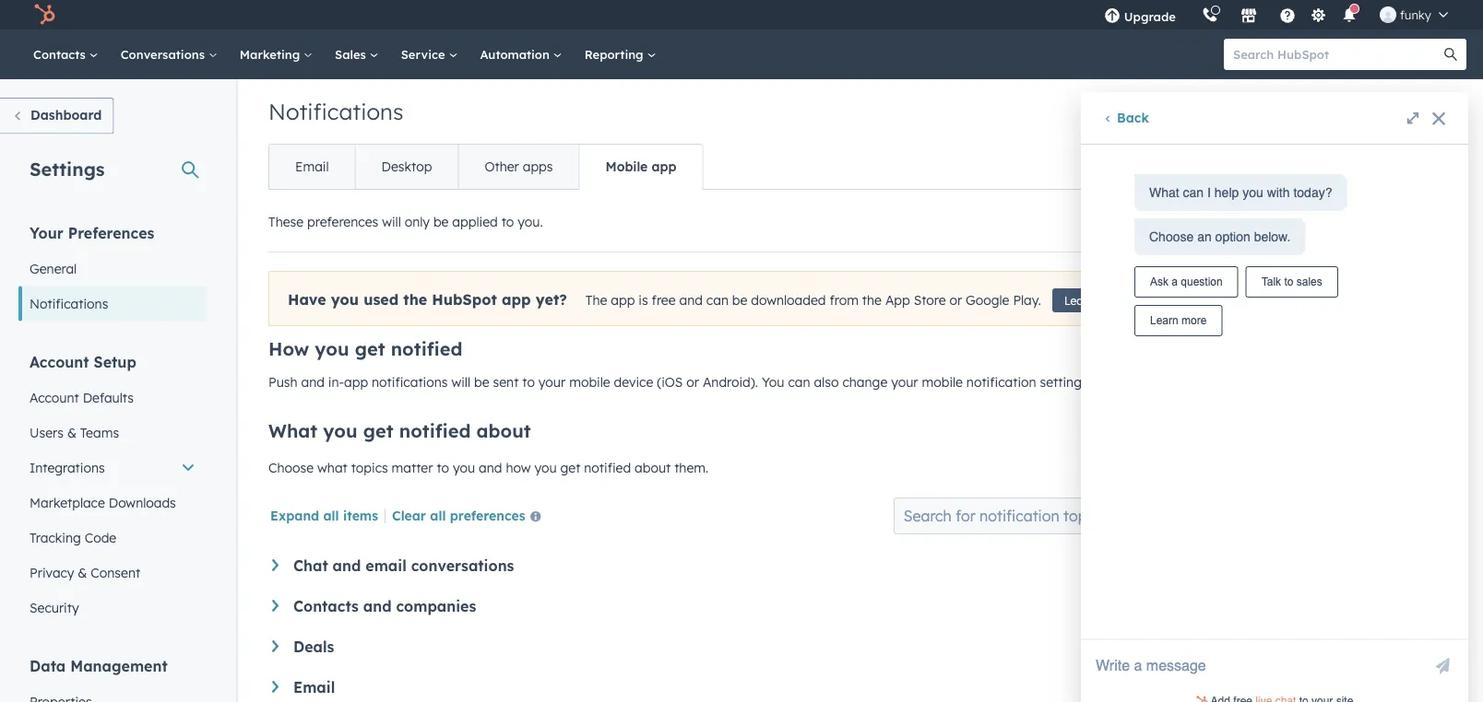 Task type: vqa. For each thing, say whether or not it's contained in the screenshot.
rightmost chat,
no



Task type: describe. For each thing, give the bounding box(es) containing it.
0 vertical spatial will
[[382, 214, 401, 230]]

have
[[288, 291, 326, 309]]

settings
[[1040, 374, 1088, 391]]

defaults
[[83, 390, 134, 406]]

caret image
[[272, 600, 279, 612]]

& for privacy
[[78, 565, 87, 581]]

contacts and companies button
[[272, 598, 1450, 616]]

search button
[[1435, 39, 1467, 70]]

email inside button
[[295, 159, 329, 175]]

contacts and companies
[[293, 598, 476, 616]]

1 mobile from the left
[[569, 374, 610, 391]]

caret image for deals
[[272, 641, 279, 653]]

learn more
[[1064, 294, 1123, 308]]

general link
[[18, 251, 207, 286]]

clear all preferences
[[392, 508, 525, 524]]

sent
[[493, 374, 519, 391]]

your preferences element
[[18, 223, 207, 321]]

be for and
[[732, 292, 748, 309]]

and for email
[[333, 557, 361, 576]]

change
[[843, 374, 888, 391]]

your
[[30, 224, 63, 242]]

notifications inside your preferences 'element'
[[30, 296, 108, 312]]

app down the "how you get notified"
[[344, 374, 368, 391]]

2 vertical spatial to
[[437, 460, 449, 476]]

app.
[[1231, 374, 1258, 391]]

free
[[652, 292, 676, 309]]

upgrade
[[1124, 9, 1176, 24]]

used
[[364, 291, 399, 309]]

hubspot link
[[22, 4, 69, 26]]

2 horizontal spatial the
[[1106, 374, 1125, 391]]

automation link
[[469, 30, 573, 79]]

mobile app button
[[579, 145, 702, 189]]

app left the "yet?"
[[502, 291, 531, 309]]

2 vertical spatial get
[[560, 460, 581, 476]]

email
[[366, 557, 407, 576]]

clear
[[392, 508, 426, 524]]

store
[[914, 292, 946, 309]]

email button
[[272, 679, 1450, 697]]

notifications button
[[1334, 0, 1365, 30]]

data
[[30, 657, 66, 676]]

settings link
[[1307, 5, 1330, 24]]

tracking
[[30, 530, 81, 546]]

downloads
[[109, 495, 176, 511]]

marketing link
[[229, 30, 324, 79]]

you up clear all preferences
[[453, 460, 475, 476]]

2 mobile from the left
[[922, 374, 963, 391]]

you
[[762, 374, 785, 391]]

data management
[[30, 657, 168, 676]]

conversations link
[[110, 30, 229, 79]]

help image
[[1279, 8, 1296, 25]]

marketplaces button
[[1229, 0, 1268, 30]]

device
[[614, 374, 653, 391]]

account setup
[[30, 353, 136, 371]]

downloaded
[[751, 292, 826, 309]]

1 horizontal spatial will
[[451, 374, 471, 391]]

yet?
[[536, 291, 567, 309]]

other apps button
[[458, 145, 579, 189]]

what you get notified about
[[268, 420, 531, 443]]

applied
[[452, 214, 498, 230]]

Search for notification topics search field
[[894, 498, 1456, 535]]

learn more link
[[1052, 289, 1152, 313]]

2 vertical spatial notified
[[584, 460, 631, 476]]

1 vertical spatial about
[[635, 460, 671, 476]]

get for how
[[355, 338, 385, 361]]

other
[[485, 159, 519, 175]]

email button
[[269, 145, 355, 189]]

notification
[[967, 374, 1036, 391]]

how
[[506, 460, 531, 476]]

funky
[[1400, 7, 1432, 22]]

1 horizontal spatial hubspot
[[1129, 374, 1183, 391]]

funky button
[[1369, 0, 1459, 30]]

1 your from the left
[[538, 374, 566, 391]]

0 vertical spatial hubspot
[[432, 291, 497, 309]]

0 vertical spatial about
[[477, 420, 531, 443]]

integrations button
[[18, 451, 207, 486]]

privacy
[[30, 565, 74, 581]]

have you used the hubspot app yet?
[[288, 291, 567, 309]]

marketplace downloads
[[30, 495, 176, 511]]

service
[[401, 47, 449, 62]]

account for account setup
[[30, 353, 89, 371]]

in-
[[328, 374, 344, 391]]

get for what
[[363, 420, 393, 443]]

app left the is
[[611, 292, 635, 309]]

0 horizontal spatial the
[[403, 291, 427, 309]]

and left how in the left bottom of the page
[[479, 460, 502, 476]]

0 vertical spatial notifications
[[268, 98, 403, 125]]

deals button
[[272, 638, 1450, 657]]

0 horizontal spatial or
[[687, 374, 699, 391]]

search image
[[1444, 48, 1457, 61]]

android).
[[703, 374, 758, 391]]

privacy & consent
[[30, 565, 140, 581]]

apps
[[523, 159, 553, 175]]

these
[[268, 214, 304, 230]]

in
[[1092, 374, 1102, 391]]

contacts for contacts
[[33, 47, 89, 62]]

topics
[[351, 460, 388, 476]]

these preferences will only be applied to you.
[[268, 214, 543, 230]]

sales
[[335, 47, 370, 62]]

account for account defaults
[[30, 390, 79, 406]]

tracking code
[[30, 530, 116, 546]]

all for expand
[[323, 508, 339, 524]]

items
[[343, 508, 378, 524]]

automation
[[480, 47, 553, 62]]

conversations
[[121, 47, 208, 62]]

general
[[30, 261, 77, 277]]

upgrade image
[[1104, 8, 1121, 25]]

tracking code link
[[18, 521, 207, 556]]

security
[[30, 600, 79, 616]]

1 horizontal spatial the
[[862, 292, 882, 309]]

hubspot image
[[33, 4, 55, 26]]

choose what topics matter to you and how you get notified about them.
[[268, 460, 709, 476]]

caret image for email
[[272, 682, 279, 694]]

choose
[[268, 460, 314, 476]]

1 horizontal spatial can
[[788, 374, 810, 391]]



Task type: locate. For each thing, give the bounding box(es) containing it.
navigation containing email
[[268, 144, 703, 190]]

data management element
[[18, 656, 207, 703]]

account setup element
[[18, 352, 207, 626]]

0 horizontal spatial &
[[67, 425, 77, 441]]

0 vertical spatial be
[[433, 214, 449, 230]]

0 vertical spatial &
[[67, 425, 77, 441]]

2 vertical spatial caret image
[[272, 682, 279, 694]]

mobile left notification at the bottom
[[922, 374, 963, 391]]

1 horizontal spatial mobile
[[922, 374, 963, 391]]

contacts
[[33, 47, 89, 62], [293, 598, 359, 616]]

desktop button
[[355, 145, 458, 189]]

hubspot right in
[[1129, 374, 1183, 391]]

can
[[706, 292, 729, 309], [788, 374, 810, 391]]

1 vertical spatial or
[[687, 374, 699, 391]]

contacts for contacts and companies
[[293, 598, 359, 616]]

can right free
[[706, 292, 729, 309]]

notified for how you get notified
[[391, 338, 463, 361]]

0 vertical spatial or
[[950, 292, 962, 309]]

notified for what you get notified about
[[399, 420, 471, 443]]

notifications
[[372, 374, 448, 391]]

menu containing funky
[[1091, 0, 1461, 30]]

you for have
[[331, 291, 359, 309]]

1 horizontal spatial about
[[635, 460, 671, 476]]

teams
[[80, 425, 119, 441]]

0 vertical spatial to
[[501, 214, 514, 230]]

account inside "link"
[[30, 390, 79, 406]]

notified
[[391, 338, 463, 361], [399, 420, 471, 443], [584, 460, 631, 476]]

your preferences
[[30, 224, 154, 242]]

can right 'you'
[[788, 374, 810, 391]]

desktop
[[382, 159, 432, 175]]

to left "you."
[[501, 214, 514, 230]]

play.
[[1013, 292, 1041, 309]]

1 vertical spatial notifications
[[30, 296, 108, 312]]

0 horizontal spatial can
[[706, 292, 729, 309]]

users & teams
[[30, 425, 119, 441]]

3 caret image from the top
[[272, 682, 279, 694]]

0 horizontal spatial hubspot
[[432, 291, 497, 309]]

funky town image
[[1380, 6, 1396, 23]]

notifications down 'general'
[[30, 296, 108, 312]]

0 vertical spatial contacts
[[33, 47, 89, 62]]

2 horizontal spatial mobile
[[1186, 374, 1227, 391]]

the left app
[[862, 292, 882, 309]]

from
[[830, 292, 859, 309]]

marketplaces image
[[1241, 8, 1257, 25]]

the right 'used'
[[403, 291, 427, 309]]

1 vertical spatial caret image
[[272, 641, 279, 653]]

email up these
[[295, 159, 329, 175]]

0 horizontal spatial contacts
[[33, 47, 89, 62]]

0 horizontal spatial will
[[382, 214, 401, 230]]

what
[[317, 460, 348, 476]]

caret image
[[272, 560, 279, 572], [272, 641, 279, 653], [272, 682, 279, 694]]

1 horizontal spatial preferences
[[450, 508, 525, 524]]

hubspot down applied
[[432, 291, 497, 309]]

service link
[[390, 30, 469, 79]]

get up topics
[[363, 420, 393, 443]]

privacy & consent link
[[18, 556, 207, 591]]

dashboard link
[[0, 98, 114, 134]]

about up how in the left bottom of the page
[[477, 420, 531, 443]]

1 horizontal spatial your
[[891, 374, 918, 391]]

push and in-app notifications will be sent to your mobile device (ios or android). you can also change your mobile notification settings in the hubspot mobile app.
[[268, 374, 1258, 391]]

be left downloaded
[[732, 292, 748, 309]]

and for in-
[[301, 374, 325, 391]]

caret image down caret image
[[272, 682, 279, 694]]

1 vertical spatial account
[[30, 390, 79, 406]]

or right (ios
[[687, 374, 699, 391]]

integrations
[[30, 460, 105, 476]]

0 vertical spatial email
[[295, 159, 329, 175]]

users
[[30, 425, 64, 441]]

your right change
[[891, 374, 918, 391]]

caret image left chat
[[272, 560, 279, 572]]

0 vertical spatial account
[[30, 353, 89, 371]]

caret image inside chat and email conversations dropdown button
[[272, 560, 279, 572]]

about left them.
[[635, 460, 671, 476]]

marketplace
[[30, 495, 105, 511]]

contacts up deals
[[293, 598, 359, 616]]

be left the sent
[[474, 374, 489, 391]]

1 vertical spatial hubspot
[[1129, 374, 1183, 391]]

2 caret image from the top
[[272, 641, 279, 653]]

consent
[[91, 565, 140, 581]]

1 vertical spatial can
[[788, 374, 810, 391]]

caret image left deals
[[272, 641, 279, 653]]

0 horizontal spatial notifications
[[30, 296, 108, 312]]

preferences
[[307, 214, 378, 230], [450, 508, 525, 524]]

0 vertical spatial can
[[706, 292, 729, 309]]

hubspot
[[432, 291, 497, 309], [1129, 374, 1183, 391]]

or
[[950, 292, 962, 309], [687, 374, 699, 391]]

0 horizontal spatial about
[[477, 420, 531, 443]]

account up users
[[30, 390, 79, 406]]

google
[[966, 292, 1010, 309]]

be right only
[[433, 214, 449, 230]]

1 vertical spatial email
[[293, 679, 335, 697]]

1 vertical spatial get
[[363, 420, 393, 443]]

mobile left 'device'
[[569, 374, 610, 391]]

is
[[639, 292, 648, 309]]

0 horizontal spatial all
[[323, 508, 339, 524]]

you right how in the left bottom of the page
[[534, 460, 557, 476]]

0 horizontal spatial mobile
[[569, 374, 610, 391]]

get right how in the left bottom of the page
[[560, 460, 581, 476]]

1 vertical spatial to
[[522, 374, 535, 391]]

0 vertical spatial get
[[355, 338, 385, 361]]

settings image
[[1310, 8, 1327, 24]]

1 horizontal spatial notifications
[[268, 98, 403, 125]]

contacts link
[[22, 30, 110, 79]]

1 horizontal spatial to
[[501, 214, 514, 230]]

2 your from the left
[[891, 374, 918, 391]]

chat
[[293, 557, 328, 576]]

caret image inside email dropdown button
[[272, 682, 279, 694]]

the
[[586, 292, 607, 309]]

mobile app
[[606, 159, 676, 175]]

to right the sent
[[522, 374, 535, 391]]

dashboard
[[30, 107, 102, 123]]

mobile left app.
[[1186, 374, 1227, 391]]

2 horizontal spatial be
[[732, 292, 748, 309]]

& right privacy
[[78, 565, 87, 581]]

0 horizontal spatial be
[[433, 214, 449, 230]]

and for companies
[[363, 598, 392, 616]]

and right free
[[679, 292, 703, 309]]

preferences inside button
[[450, 508, 525, 524]]

notified left them.
[[584, 460, 631, 476]]

app right mobile
[[652, 159, 676, 175]]

1 vertical spatial &
[[78, 565, 87, 581]]

be for notifications
[[474, 374, 489, 391]]

notifications
[[268, 98, 403, 125], [30, 296, 108, 312]]

push
[[268, 374, 298, 391]]

you up in-
[[315, 338, 349, 361]]

about
[[477, 420, 531, 443], [635, 460, 671, 476]]

reporting link
[[573, 30, 667, 79]]

you
[[331, 291, 359, 309], [315, 338, 349, 361], [323, 420, 357, 443], [453, 460, 475, 476], [534, 460, 557, 476]]

and left in-
[[301, 374, 325, 391]]

mobile
[[569, 374, 610, 391], [922, 374, 963, 391], [1186, 374, 1227, 391]]

0 vertical spatial preferences
[[307, 214, 378, 230]]

1 vertical spatial be
[[732, 292, 748, 309]]

what
[[268, 420, 318, 443]]

them.
[[674, 460, 709, 476]]

to right the matter
[[437, 460, 449, 476]]

email
[[295, 159, 329, 175], [293, 679, 335, 697]]

Search HubSpot search field
[[1224, 39, 1450, 70]]

other apps
[[485, 159, 553, 175]]

your
[[538, 374, 566, 391], [891, 374, 918, 391]]

0 horizontal spatial your
[[538, 374, 566, 391]]

marketing
[[240, 47, 304, 62]]

& right users
[[67, 425, 77, 441]]

and right chat
[[333, 557, 361, 576]]

1 horizontal spatial all
[[430, 508, 446, 524]]

email down deals
[[293, 679, 335, 697]]

the
[[403, 291, 427, 309], [862, 292, 882, 309], [1106, 374, 1125, 391]]

2 account from the top
[[30, 390, 79, 406]]

notified up notifications
[[391, 338, 463, 361]]

contacts down hubspot link
[[33, 47, 89, 62]]

your right the sent
[[538, 374, 566, 391]]

0 horizontal spatial preferences
[[307, 214, 378, 230]]

navigation
[[268, 144, 703, 190]]

expand all items button
[[270, 508, 378, 524]]

1 account from the top
[[30, 353, 89, 371]]

1 vertical spatial preferences
[[450, 508, 525, 524]]

users & teams link
[[18, 416, 207, 451]]

you for what
[[323, 420, 357, 443]]

will left the sent
[[451, 374, 471, 391]]

preferences right these
[[307, 214, 378, 230]]

the right in
[[1106, 374, 1125, 391]]

be
[[433, 214, 449, 230], [732, 292, 748, 309], [474, 374, 489, 391]]

all left 'items' on the bottom left
[[323, 508, 339, 524]]

0 vertical spatial notified
[[391, 338, 463, 361]]

1 vertical spatial notified
[[399, 420, 471, 443]]

notifications link
[[18, 286, 207, 321]]

notifications image
[[1341, 8, 1358, 25]]

will
[[382, 214, 401, 230], [451, 374, 471, 391]]

preferences down choose what topics matter to you and how you get notified about them.
[[450, 508, 525, 524]]

1 vertical spatial will
[[451, 374, 471, 391]]

account up account defaults
[[30, 353, 89, 371]]

and down email at the left bottom
[[363, 598, 392, 616]]

all
[[323, 508, 339, 524], [430, 508, 446, 524]]

sales link
[[324, 30, 390, 79]]

2 vertical spatial be
[[474, 374, 489, 391]]

companies
[[396, 598, 476, 616]]

calling icon image
[[1202, 7, 1218, 24]]

1 horizontal spatial be
[[474, 374, 489, 391]]

chat and email conversations button
[[272, 557, 1450, 576]]

caret image for chat and email conversations
[[272, 560, 279, 572]]

get
[[355, 338, 385, 361], [363, 420, 393, 443], [560, 460, 581, 476]]

all inside button
[[430, 508, 446, 524]]

1 horizontal spatial contacts
[[293, 598, 359, 616]]

1 all from the left
[[323, 508, 339, 524]]

menu item
[[1189, 0, 1193, 30]]

you left 'used'
[[331, 291, 359, 309]]

0 horizontal spatial to
[[437, 460, 449, 476]]

also
[[814, 374, 839, 391]]

1 horizontal spatial or
[[950, 292, 962, 309]]

app
[[885, 292, 910, 309]]

2 all from the left
[[430, 508, 446, 524]]

you up what
[[323, 420, 357, 443]]

caret image inside deals dropdown button
[[272, 641, 279, 653]]

you for how
[[315, 338, 349, 361]]

conversations
[[411, 557, 514, 576]]

notifications down 'sales'
[[268, 98, 403, 125]]

or right the store on the right top
[[950, 292, 962, 309]]

learn
[[1064, 294, 1094, 308]]

how
[[268, 338, 309, 361]]

notified up the matter
[[399, 420, 471, 443]]

more
[[1097, 294, 1123, 308]]

get down 'used'
[[355, 338, 385, 361]]

app inside button
[[652, 159, 676, 175]]

1 horizontal spatial &
[[78, 565, 87, 581]]

account defaults
[[30, 390, 134, 406]]

will left only
[[382, 214, 401, 230]]

menu
[[1091, 0, 1461, 30]]

to
[[501, 214, 514, 230], [522, 374, 535, 391], [437, 460, 449, 476]]

management
[[70, 657, 168, 676]]

2 horizontal spatial to
[[522, 374, 535, 391]]

1 vertical spatial contacts
[[293, 598, 359, 616]]

3 mobile from the left
[[1186, 374, 1227, 391]]

1 caret image from the top
[[272, 560, 279, 572]]

reporting
[[585, 47, 647, 62]]

deals
[[293, 638, 334, 657]]

all for clear
[[430, 508, 446, 524]]

app
[[652, 159, 676, 175], [502, 291, 531, 309], [611, 292, 635, 309], [344, 374, 368, 391]]

0 vertical spatial caret image
[[272, 560, 279, 572]]

all right clear
[[430, 508, 446, 524]]

& for users
[[67, 425, 77, 441]]



